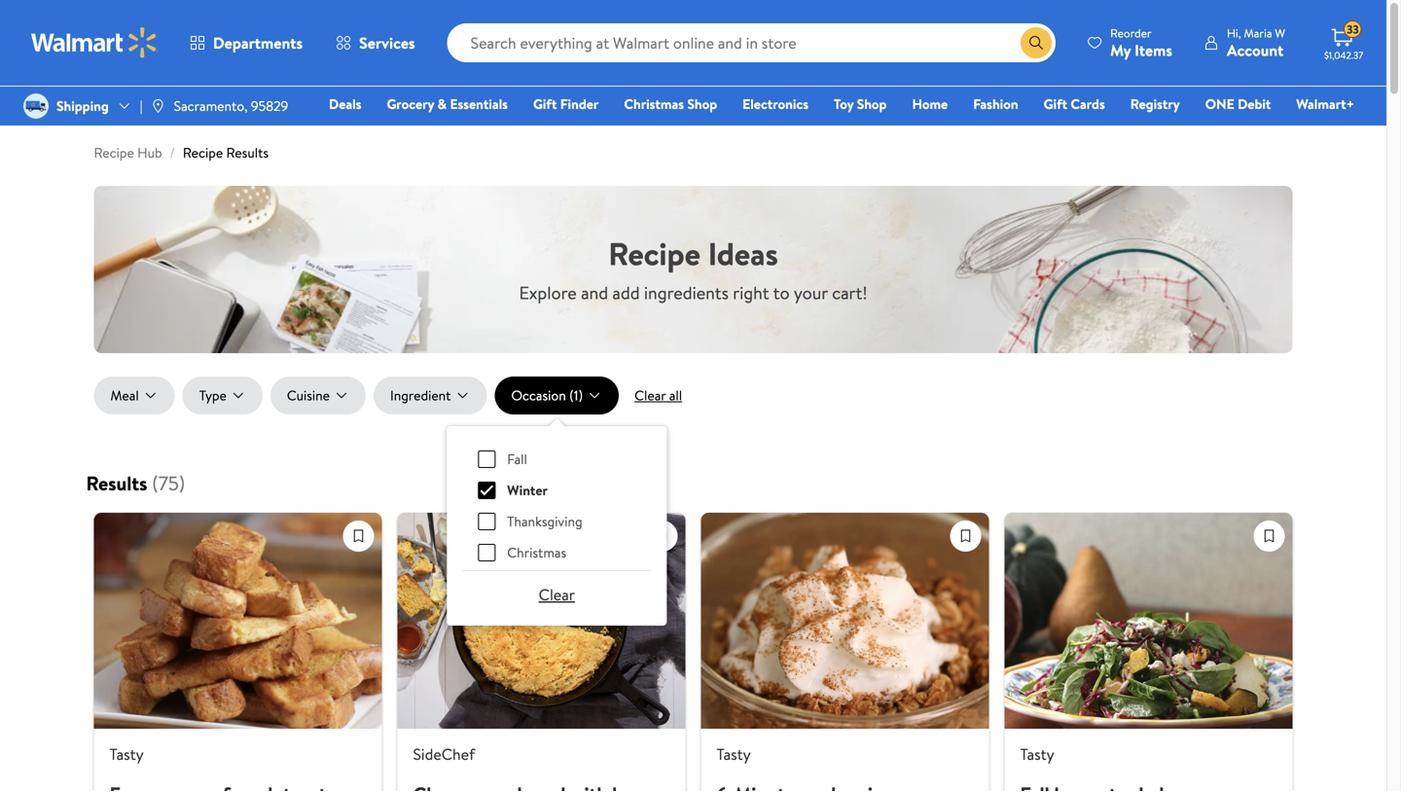 Task type: describe. For each thing, give the bounding box(es) containing it.
items
[[1135, 39, 1173, 61]]

my
[[1111, 39, 1131, 61]]

walmart image
[[31, 27, 158, 58]]

hub
[[137, 143, 162, 162]]

registry
[[1131, 94, 1180, 113]]

clear button
[[515, 575, 598, 614]]

cuisine button
[[270, 377, 366, 415]]

95829
[[251, 96, 288, 115]]

departments
[[213, 32, 303, 54]]

recipe hub / recipe results
[[94, 143, 269, 162]]

add
[[613, 281, 640, 305]]

sacramento, 95829
[[174, 96, 288, 115]]

2 tasty link from the left
[[701, 513, 989, 791]]

christmas shop
[[624, 94, 717, 113]]

walmart+
[[1297, 94, 1355, 113]]

gift finder
[[533, 94, 599, 113]]

cart!
[[832, 281, 868, 305]]

meal
[[110, 386, 139, 405]]

account
[[1227, 39, 1284, 61]]

fashion
[[973, 94, 1019, 113]]

Fall checkbox
[[478, 451, 496, 468]]

reorder my items
[[1111, 25, 1173, 61]]

all
[[669, 386, 682, 405]]

33
[[1347, 21, 1359, 38]]

tasty for 6-minute apple crisp image
[[717, 744, 751, 765]]

recipe ideas explore and add ingredients right to your cart!
[[519, 232, 868, 305]]

(75)
[[152, 470, 185, 497]]

Christmas checkbox
[[478, 544, 496, 562]]

gift finder link
[[525, 93, 608, 114]]

toy
[[834, 94, 854, 113]]

christmas for christmas shop
[[624, 94, 684, 113]]

(1)
[[569, 386, 583, 405]]

clear for clear
[[539, 584, 575, 605]]

home link
[[904, 93, 957, 114]]

$1,042.37
[[1325, 49, 1364, 62]]

services
[[359, 32, 415, 54]]

1 vertical spatial results
[[86, 470, 147, 497]]

recipe for hub
[[94, 143, 134, 162]]

one debit
[[1206, 94, 1271, 113]]

&
[[438, 94, 447, 113]]

departments button
[[173, 19, 319, 66]]

meal button
[[94, 377, 175, 415]]

one
[[1206, 94, 1235, 113]]

toy shop link
[[825, 93, 896, 114]]

search icon image
[[1029, 35, 1044, 51]]

home
[[912, 94, 948, 113]]

recipe hub link
[[94, 143, 162, 162]]

gift for gift cards
[[1044, 94, 1068, 113]]

clear for clear all
[[635, 386, 666, 405]]

to
[[773, 281, 790, 305]]

essentials
[[450, 94, 508, 113]]

ingredient
[[390, 386, 451, 405]]

cuisine
[[287, 386, 330, 405]]

type button
[[183, 377, 263, 415]]

sacramento,
[[174, 96, 248, 115]]

grocery
[[387, 94, 434, 113]]

gift cards
[[1044, 94, 1105, 113]]

christmas shop link
[[615, 93, 726, 114]]

tasty for the freezer-prep french toast sticks image
[[109, 744, 144, 765]]

shop for toy shop
[[857, 94, 887, 113]]

thanksgiving
[[507, 512, 583, 531]]

ingredients
[[644, 281, 729, 305]]



Task type: locate. For each thing, give the bounding box(es) containing it.
clear all
[[635, 386, 682, 405]]

maria
[[1244, 25, 1272, 41]]

0 horizontal spatial clear
[[539, 584, 575, 605]]

one debit link
[[1197, 93, 1280, 114]]

your
[[794, 281, 828, 305]]

recipe right the /
[[183, 143, 223, 162]]

1 horizontal spatial tasty
[[717, 744, 751, 765]]

walmart+ link
[[1288, 93, 1363, 114]]

0 horizontal spatial test image
[[951, 522, 981, 551]]

electronics
[[743, 94, 809, 113]]

occasion (1) button
[[495, 377, 619, 415]]

1 horizontal spatial results
[[226, 143, 269, 162]]

and
[[581, 281, 608, 305]]

test image for 6-minute apple crisp image
[[951, 522, 981, 551]]

shop right toy at the top of page
[[857, 94, 887, 113]]

1 horizontal spatial shop
[[857, 94, 887, 113]]

tasty for the 'fall harvest salad' image
[[1020, 744, 1055, 765]]

shop left electronics
[[687, 94, 717, 113]]

Search search field
[[447, 23, 1056, 62]]

clear
[[635, 386, 666, 405], [539, 584, 575, 605]]

gift cards link
[[1035, 93, 1114, 114]]

 image
[[150, 98, 166, 114]]

hi,
[[1227, 25, 1241, 41]]

2 test image from the left
[[1255, 522, 1284, 551]]

christmas
[[624, 94, 684, 113], [507, 543, 567, 562]]

1 vertical spatial clear
[[539, 584, 575, 605]]

services button
[[319, 19, 432, 66]]

2 gift from the left
[[1044, 94, 1068, 113]]

1 tasty link from the left
[[94, 513, 382, 791]]

1 horizontal spatial clear
[[635, 386, 666, 405]]

2 horizontal spatial recipe
[[608, 232, 701, 275]]

christmas for christmas
[[507, 543, 567, 562]]

winter
[[507, 481, 548, 500]]

0 vertical spatial christmas
[[624, 94, 684, 113]]

ingredient button
[[374, 377, 487, 415]]

1 horizontal spatial christmas
[[624, 94, 684, 113]]

deals link
[[320, 93, 370, 114]]

0 horizontal spatial gift
[[533, 94, 557, 113]]

|
[[140, 96, 143, 115]]

test image for tasty
[[344, 522, 373, 551]]

gift
[[533, 94, 557, 113], [1044, 94, 1068, 113]]

tasty link
[[94, 513, 382, 791], [701, 513, 989, 791], [1005, 513, 1293, 791]]

registry link
[[1122, 93, 1189, 114]]

clear left all
[[635, 386, 666, 405]]

3 tasty from the left
[[1020, 744, 1055, 765]]

debit
[[1238, 94, 1271, 113]]

1 horizontal spatial recipe
[[183, 143, 223, 162]]

gift left finder
[[533, 94, 557, 113]]

cards
[[1071, 94, 1105, 113]]

Winter checkbox
[[478, 482, 496, 499]]

2 horizontal spatial tasty
[[1020, 744, 1055, 765]]

results down "sacramento, 95829"
[[226, 143, 269, 162]]

toy shop
[[834, 94, 887, 113]]

1 horizontal spatial gift
[[1044, 94, 1068, 113]]

sidechef
[[413, 744, 475, 765]]

christmas down thanksgiving
[[507, 543, 567, 562]]

0 horizontal spatial recipe
[[94, 143, 134, 162]]

occasion
[[511, 386, 566, 405]]

/
[[170, 143, 175, 162]]

1 tasty from the left
[[109, 744, 144, 765]]

recipe up add
[[608, 232, 701, 275]]

2 horizontal spatial tasty link
[[1005, 513, 1293, 791]]

cheesy cornbread with honey and green onions image
[[398, 513, 686, 729]]

clear inside clear all button
[[635, 386, 666, 405]]

1 gift from the left
[[533, 94, 557, 113]]

3 tasty link from the left
[[1005, 513, 1293, 791]]

ideas
[[708, 232, 778, 275]]

results (75)
[[86, 470, 185, 497]]

hi, maria w account
[[1227, 25, 1286, 61]]

1 shop from the left
[[687, 94, 717, 113]]

recipe for ideas
[[608, 232, 701, 275]]

clear down thanksgiving
[[539, 584, 575, 605]]

6-minute apple crisp image
[[701, 513, 989, 729]]

2 tasty from the left
[[717, 744, 751, 765]]

 image
[[23, 93, 49, 119]]

0 horizontal spatial shop
[[687, 94, 717, 113]]

christmas right finder
[[624, 94, 684, 113]]

explore
[[519, 281, 577, 305]]

1 horizontal spatial test image
[[648, 522, 677, 551]]

shop for christmas shop
[[687, 94, 717, 113]]

2 test image from the left
[[648, 522, 677, 551]]

gift inside "link"
[[1044, 94, 1068, 113]]

test image for sidechef
[[648, 522, 677, 551]]

grocery & essentials link
[[378, 93, 517, 114]]

recipe left hub
[[94, 143, 134, 162]]

0 horizontal spatial tasty link
[[94, 513, 382, 791]]

results
[[226, 143, 269, 162], [86, 470, 147, 497]]

0 horizontal spatial test image
[[344, 522, 373, 551]]

freezer-prep french toast sticks image
[[94, 513, 382, 729]]

clear all button
[[619, 380, 698, 411]]

reorder
[[1111, 25, 1152, 41]]

occasion (1)
[[511, 386, 583, 405]]

0 vertical spatial clear
[[635, 386, 666, 405]]

1 horizontal spatial test image
[[1255, 522, 1284, 551]]

2 shop from the left
[[857, 94, 887, 113]]

deals
[[329, 94, 362, 113]]

results left (75)
[[86, 470, 147, 497]]

shop
[[687, 94, 717, 113], [857, 94, 887, 113]]

0 horizontal spatial tasty
[[109, 744, 144, 765]]

1 vertical spatial christmas
[[507, 543, 567, 562]]

Walmart Site-Wide search field
[[447, 23, 1056, 62]]

gift for gift finder
[[533, 94, 557, 113]]

1 horizontal spatial tasty link
[[701, 513, 989, 791]]

right
[[733, 281, 769, 305]]

fashion link
[[965, 93, 1027, 114]]

test image
[[344, 522, 373, 551], [648, 522, 677, 551]]

fall
[[507, 450, 527, 469]]

0 horizontal spatial results
[[86, 470, 147, 497]]

1 test image from the left
[[951, 522, 981, 551]]

shipping
[[56, 96, 109, 115]]

fall harvest salad image
[[1005, 513, 1293, 729]]

Thanksgiving checkbox
[[478, 513, 496, 530]]

electronics link
[[734, 93, 818, 114]]

0 vertical spatial results
[[226, 143, 269, 162]]

type
[[199, 386, 227, 405]]

clear inside clear button
[[539, 584, 575, 605]]

sidechef link
[[398, 513, 686, 791]]

finder
[[560, 94, 599, 113]]

recipe
[[94, 143, 134, 162], [183, 143, 223, 162], [608, 232, 701, 275]]

1 test image from the left
[[344, 522, 373, 551]]

0 horizontal spatial christmas
[[507, 543, 567, 562]]

test image for the 'fall harvest salad' image
[[1255, 522, 1284, 551]]

test image
[[951, 522, 981, 551], [1255, 522, 1284, 551]]

w
[[1275, 25, 1286, 41]]

recipe inside recipe ideas explore and add ingredients right to your cart!
[[608, 232, 701, 275]]

grocery & essentials
[[387, 94, 508, 113]]

gift left cards
[[1044, 94, 1068, 113]]

tasty
[[109, 744, 144, 765], [717, 744, 751, 765], [1020, 744, 1055, 765]]



Task type: vqa. For each thing, say whether or not it's contained in the screenshot.
AND
yes



